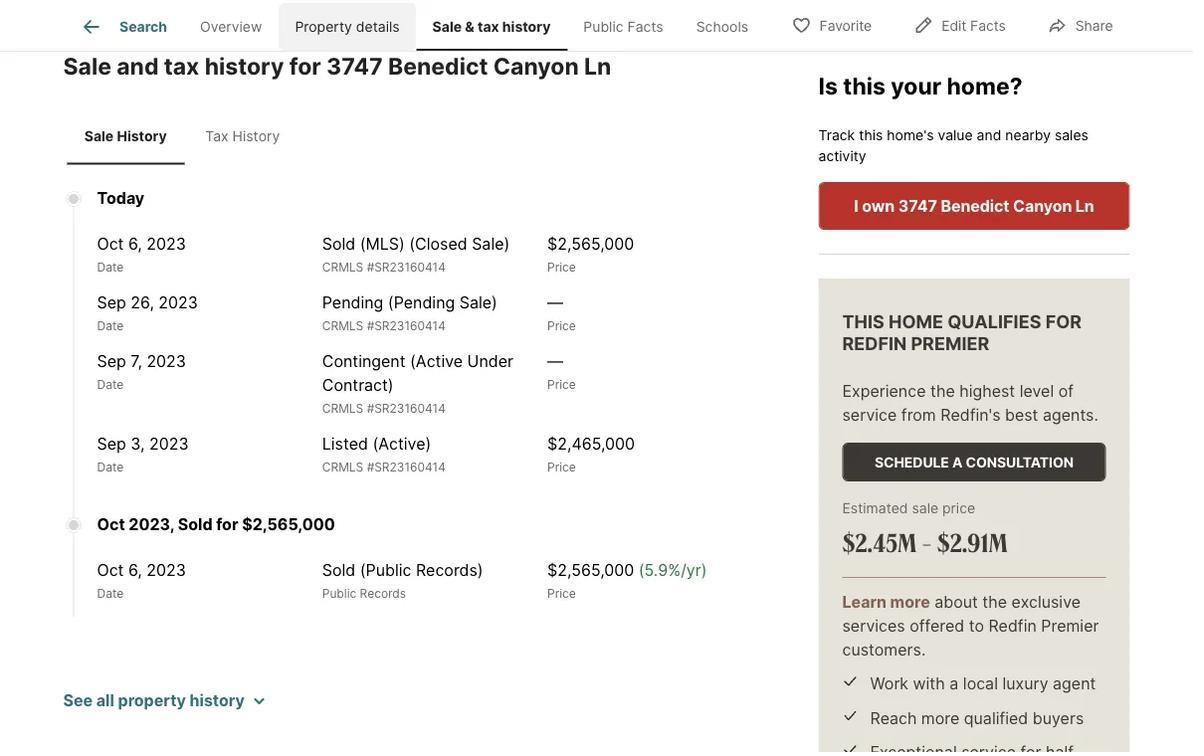 Task type: vqa. For each thing, say whether or not it's contained in the screenshot.
the 27 on the right top of the page
no



Task type: describe. For each thing, give the bounding box(es) containing it.
own
[[862, 196, 895, 215]]

0 vertical spatial and
[[117, 52, 159, 80]]

luxury
[[1003, 674, 1049, 693]]

public inside 'tab'
[[584, 18, 624, 35]]

sep for sep 3, 2023
[[97, 434, 126, 454]]

$2.91m
[[937, 525, 1008, 558]]

local
[[963, 674, 998, 693]]

oct for oct 2023,
[[97, 561, 124, 580]]

work
[[870, 674, 909, 693]]

property
[[295, 18, 352, 35]]

learn
[[842, 592, 887, 611]]

reach
[[870, 708, 917, 728]]

exclusive
[[1012, 592, 1081, 611]]

date for listed (active)
[[97, 460, 124, 475]]

— price for sale)
[[547, 293, 576, 333]]

details
[[356, 18, 400, 35]]

sale for sale and tax history for 3747 benedict canyon ln
[[63, 52, 111, 80]]

pending (pending sale) crmls #sr23160414
[[322, 293, 498, 333]]

0 vertical spatial 3747
[[326, 52, 383, 80]]

sale) inside sold (mls) (closed sale) crmls #sr23160414
[[472, 234, 510, 254]]

records
[[360, 587, 406, 601]]

highest
[[960, 381, 1015, 400]]

history for sale history
[[117, 127, 167, 144]]

public facts
[[584, 18, 664, 35]]

–
[[922, 525, 932, 558]]

$2.45m
[[842, 525, 917, 558]]

1 vertical spatial for
[[216, 515, 238, 534]]

a
[[952, 454, 963, 471]]

pending
[[322, 293, 384, 312]]

price for sold (mls) (closed sale)
[[547, 260, 576, 275]]

sep for sep 26, 2023
[[97, 293, 126, 312]]

property
[[118, 691, 186, 711]]

schedule a consultation
[[875, 454, 1074, 471]]

for
[[1046, 310, 1082, 332]]

overview tab
[[184, 3, 279, 51]]

buyers
[[1033, 708, 1084, 728]]

#sr23160414 inside contingent (active under contract) crmls #sr23160414
[[367, 402, 446, 416]]

from
[[902, 405, 936, 424]]

canyon inside i own 3747 benedict canyon ln button
[[1013, 196, 1072, 215]]

the for from
[[931, 381, 955, 400]]

$2,565,000 (5.9%/yr) price
[[547, 561, 707, 601]]

service
[[842, 405, 897, 424]]

oct 6, 2023 date for today
[[97, 234, 186, 275]]

today
[[97, 189, 145, 208]]

redfin's
[[941, 405, 1001, 424]]

2 oct from the top
[[97, 515, 125, 534]]

more for learn
[[890, 592, 930, 611]]

7,
[[131, 352, 142, 371]]

this for home's
[[859, 126, 883, 143]]

$2,565,000 price
[[547, 234, 634, 275]]

tax for &
[[478, 18, 499, 35]]

of
[[1059, 381, 1074, 400]]

this home qualifies for redfin premier
[[842, 310, 1082, 355]]

home's
[[887, 126, 934, 143]]

— for contingent (active under contract)
[[547, 352, 563, 371]]

sold for sold (public records)
[[322, 561, 356, 580]]

0 vertical spatial for
[[289, 52, 321, 80]]

track
[[819, 126, 855, 143]]

0 vertical spatial canyon
[[493, 52, 579, 80]]

redfin
[[842, 333, 907, 355]]

favorite
[[820, 17, 872, 34]]

estimated sale price $2.45m – $2.91m
[[842, 499, 1008, 558]]

this
[[842, 310, 885, 332]]

track this home's value and nearby sales activity
[[819, 126, 1089, 164]]

6, for today
[[128, 234, 142, 254]]

schedule a consultation button
[[842, 443, 1106, 481]]

(public
[[360, 561, 412, 580]]

about the exclusive services offered to redfin premier customers.
[[842, 592, 1099, 659]]

work with a local luxury agent
[[870, 674, 1096, 693]]

price inside $2,565,000 (5.9%/yr) price
[[547, 587, 576, 601]]

#sr23160414 inside listed (active) crmls #sr23160414
[[367, 460, 446, 475]]

i
[[854, 196, 859, 215]]

records)
[[416, 561, 483, 580]]

premier
[[1041, 616, 1099, 635]]

crmls inside contingent (active under contract) crmls #sr23160414
[[322, 402, 364, 416]]

contingent (active under contract) crmls #sr23160414
[[322, 352, 514, 416]]

listed
[[322, 434, 368, 454]]

date for pending (pending sale)
[[97, 319, 124, 333]]

with
[[913, 674, 945, 693]]

contingent
[[322, 352, 406, 371]]

3,
[[131, 434, 145, 454]]

price for listed (active)
[[547, 460, 576, 475]]

public facts tab
[[567, 3, 680, 51]]

experience
[[842, 381, 926, 400]]

price
[[943, 499, 975, 516]]

date for contingent (active under contract)
[[97, 378, 124, 392]]

&
[[465, 18, 474, 35]]

overview
[[200, 18, 262, 35]]

sale and tax history for 3747 benedict canyon ln
[[63, 52, 611, 80]]

crmls inside sold (mls) (closed sale) crmls #sr23160414
[[322, 260, 364, 275]]

value
[[938, 126, 973, 143]]

home?
[[947, 72, 1023, 100]]

oct 2023, sold for $2,565,000
[[97, 515, 335, 534]]

(5.9%/yr)
[[639, 561, 707, 580]]



Task type: locate. For each thing, give the bounding box(es) containing it.
3747 right the own on the right
[[898, 196, 937, 215]]

share button
[[1031, 4, 1130, 45]]

tax
[[205, 127, 229, 144]]

sep 7, 2023 date
[[97, 352, 186, 392]]

2023 for contingent (active under contract)
[[147, 352, 186, 371]]

history for &
[[502, 18, 551, 35]]

0 vertical spatial $2,565,000
[[547, 234, 634, 254]]

0 vertical spatial sale)
[[472, 234, 510, 254]]

3 date from the top
[[97, 378, 124, 392]]

1 tab list from the top
[[63, 0, 781, 51]]

the inside about the exclusive services offered to redfin premier customers.
[[983, 592, 1007, 611]]

1 horizontal spatial for
[[289, 52, 321, 80]]

date inside sep 26, 2023 date
[[97, 319, 124, 333]]

1 oct 6, 2023 date from the top
[[97, 234, 186, 275]]

canyon down nearby
[[1013, 196, 1072, 215]]

1 horizontal spatial canyon
[[1013, 196, 1072, 215]]

0 horizontal spatial 3747
[[326, 52, 383, 80]]

ln down sales
[[1076, 196, 1094, 215]]

0 vertical spatial public
[[584, 18, 624, 35]]

history right property
[[190, 691, 245, 711]]

3 oct from the top
[[97, 561, 124, 580]]

schools
[[696, 18, 748, 35]]

history up the today
[[117, 127, 167, 144]]

2023 right 26,
[[159, 293, 198, 312]]

1 vertical spatial canyon
[[1013, 196, 1072, 215]]

0 horizontal spatial for
[[216, 515, 238, 534]]

this inside track this home's value and nearby sales activity
[[859, 126, 883, 143]]

0 vertical spatial this
[[843, 72, 886, 100]]

crmls down 'contract)'
[[322, 402, 364, 416]]

4 crmls from the top
[[322, 460, 364, 475]]

history inside tab
[[502, 18, 551, 35]]

the inside experience the highest level of service from redfin's best agents.
[[931, 381, 955, 400]]

0 horizontal spatial tax
[[164, 52, 199, 80]]

i own 3747 benedict canyon ln button
[[819, 182, 1130, 230]]

— price for under
[[547, 352, 576, 392]]

canyon down sale & tax history tab
[[493, 52, 579, 80]]

$2,565,000 inside $2,565,000 (5.9%/yr) price
[[547, 561, 634, 580]]

0 horizontal spatial ln
[[584, 52, 611, 80]]

— price
[[547, 293, 576, 333], [547, 352, 576, 392]]

for down the property
[[289, 52, 321, 80]]

2023 right the 3,
[[149, 434, 189, 454]]

1 vertical spatial 3747
[[898, 196, 937, 215]]

1 oct from the top
[[97, 234, 124, 254]]

5 price from the top
[[547, 587, 576, 601]]

1 horizontal spatial benedict
[[941, 196, 1010, 215]]

#sr23160414 up (active)
[[367, 402, 446, 416]]

0 horizontal spatial public
[[322, 587, 357, 601]]

date inside sep 3, 2023 date
[[97, 460, 124, 475]]

your
[[891, 72, 942, 100]]

oct for today
[[97, 234, 124, 254]]

history right the &
[[502, 18, 551, 35]]

home
[[889, 310, 943, 332]]

and down search
[[117, 52, 159, 80]]

and inside track this home's value and nearby sales activity
[[977, 126, 1002, 143]]

for
[[289, 52, 321, 80], [216, 515, 238, 534]]

1 vertical spatial sold
[[178, 515, 213, 534]]

this right track
[[859, 126, 883, 143]]

facts for edit facts
[[970, 17, 1006, 34]]

1 horizontal spatial facts
[[970, 17, 1006, 34]]

agent
[[1053, 674, 1096, 693]]

2023 for pending (pending sale)
[[159, 293, 198, 312]]

learn more link
[[842, 592, 930, 611]]

sep
[[97, 293, 126, 312], [97, 352, 126, 371], [97, 434, 126, 454]]

history
[[117, 127, 167, 144], [233, 127, 280, 144]]

redfin
[[989, 616, 1037, 635]]

crmls inside listed (active) crmls #sr23160414
[[322, 460, 364, 475]]

history for and
[[205, 52, 284, 80]]

1 vertical spatial tax
[[164, 52, 199, 80]]

1 horizontal spatial and
[[977, 126, 1002, 143]]

2 vertical spatial sold
[[322, 561, 356, 580]]

1 horizontal spatial ln
[[1076, 196, 1094, 215]]

sale up the today
[[84, 127, 114, 144]]

0 horizontal spatial the
[[931, 381, 955, 400]]

0 vertical spatial more
[[890, 592, 930, 611]]

qualifies
[[948, 310, 1042, 332]]

0 vertical spatial oct
[[97, 234, 124, 254]]

more for reach
[[921, 708, 960, 728]]

see all property history button
[[63, 689, 265, 713]]

0 vertical spatial sold
[[322, 234, 356, 254]]

1 horizontal spatial 3747
[[898, 196, 937, 215]]

sale for sale & tax history
[[433, 18, 462, 35]]

price inside $2,565,000 price
[[547, 260, 576, 275]]

sale) right (closed
[[472, 234, 510, 254]]

oct 6, 2023 date down 2023,
[[97, 561, 186, 601]]

this for your
[[843, 72, 886, 100]]

sale for sale history
[[84, 127, 114, 144]]

sales
[[1055, 126, 1089, 143]]

0 vertical spatial ln
[[584, 52, 611, 80]]

best
[[1005, 405, 1038, 424]]

price
[[547, 260, 576, 275], [547, 319, 576, 333], [547, 378, 576, 392], [547, 460, 576, 475], [547, 587, 576, 601]]

0 vertical spatial the
[[931, 381, 955, 400]]

oct
[[97, 234, 124, 254], [97, 515, 125, 534], [97, 561, 124, 580]]

$2,565,000 for sold (public records)
[[547, 561, 634, 580]]

6, down 2023,
[[128, 561, 142, 580]]

(active
[[410, 352, 463, 371]]

$2,465,000 price
[[547, 434, 635, 475]]

property details
[[295, 18, 400, 35]]

1 horizontal spatial history
[[233, 127, 280, 144]]

property details tab
[[279, 3, 416, 51]]

date for sold (public records)
[[97, 587, 124, 601]]

1 vertical spatial — price
[[547, 352, 576, 392]]

price for pending (pending sale)
[[547, 319, 576, 333]]

— price down $2,565,000 price
[[547, 293, 576, 333]]

5 date from the top
[[97, 587, 124, 601]]

sold left (public
[[322, 561, 356, 580]]

2 vertical spatial sep
[[97, 434, 126, 454]]

the up redfin
[[983, 592, 1007, 611]]

3 sep from the top
[[97, 434, 126, 454]]

0 vertical spatial — price
[[547, 293, 576, 333]]

crmls down pending
[[322, 319, 364, 333]]

edit
[[942, 17, 967, 34]]

1 vertical spatial this
[[859, 126, 883, 143]]

0 vertical spatial sep
[[97, 293, 126, 312]]

schools tab
[[680, 3, 765, 51]]

history inside dropdown button
[[190, 691, 245, 711]]

sale & tax history
[[433, 18, 551, 35]]

tax right the &
[[478, 18, 499, 35]]

ln down public facts 'tab'
[[584, 52, 611, 80]]

1 horizontal spatial tax
[[478, 18, 499, 35]]

tab list containing sale history
[[63, 107, 305, 165]]

2023 for sold (public records)
[[147, 561, 186, 580]]

the up from
[[931, 381, 955, 400]]

sold (mls) (closed sale) crmls #sr23160414
[[322, 234, 510, 275]]

1 price from the top
[[547, 260, 576, 275]]

sale left the &
[[433, 18, 462, 35]]

2 — from the top
[[547, 352, 563, 371]]

and right value
[[977, 126, 1002, 143]]

estimated
[[842, 499, 908, 516]]

#sr23160414 down (active)
[[367, 460, 446, 475]]

2 oct 6, 2023 date from the top
[[97, 561, 186, 601]]

facts left schools
[[627, 18, 664, 35]]

sep inside sep 7, 2023 date
[[97, 352, 126, 371]]

1 vertical spatial more
[[921, 708, 960, 728]]

2023,
[[129, 515, 174, 534]]

3 crmls from the top
[[322, 402, 364, 416]]

1 history from the left
[[117, 127, 167, 144]]

2 crmls from the top
[[322, 319, 364, 333]]

more up "offered" on the right
[[890, 592, 930, 611]]

facts inside 'tab'
[[627, 18, 664, 35]]

history inside 'tab'
[[233, 127, 280, 144]]

sep left the 3,
[[97, 434, 126, 454]]

— price right the under
[[547, 352, 576, 392]]

1 horizontal spatial the
[[983, 592, 1007, 611]]

oct 6, 2023 date
[[97, 234, 186, 275], [97, 561, 186, 601]]

1 horizontal spatial public
[[584, 18, 624, 35]]

1 vertical spatial oct 6, 2023 date
[[97, 561, 186, 601]]

2 tab list from the top
[[63, 107, 305, 165]]

(pending
[[388, 293, 455, 312]]

#sr23160414 inside sold (mls) (closed sale) crmls #sr23160414
[[367, 260, 446, 275]]

1 vertical spatial $2,565,000
[[242, 515, 335, 534]]

ln inside button
[[1076, 196, 1094, 215]]

— for pending (pending sale)
[[547, 293, 563, 312]]

1 #sr23160414 from the top
[[367, 260, 446, 275]]

services
[[842, 616, 905, 635]]

1 vertical spatial sep
[[97, 352, 126, 371]]

sale history tab
[[67, 111, 184, 161]]

4 date from the top
[[97, 460, 124, 475]]

2023 up 26,
[[147, 234, 186, 254]]

1 6, from the top
[[128, 234, 142, 254]]

date inside sep 7, 2023 date
[[97, 378, 124, 392]]

0 horizontal spatial and
[[117, 52, 159, 80]]

1 vertical spatial —
[[547, 352, 563, 371]]

2 price from the top
[[547, 319, 576, 333]]

sold right 2023,
[[178, 515, 213, 534]]

sold
[[322, 234, 356, 254], [178, 515, 213, 534], [322, 561, 356, 580]]

2023 inside sep 26, 2023 date
[[159, 293, 198, 312]]

2023 down 2023,
[[147, 561, 186, 580]]

facts right edit
[[970, 17, 1006, 34]]

a
[[950, 674, 959, 693]]

tax down search
[[164, 52, 199, 80]]

benedict down track this home's value and nearby sales activity
[[941, 196, 1010, 215]]

1 vertical spatial oct
[[97, 515, 125, 534]]

0 vertical spatial sale
[[433, 18, 462, 35]]

search
[[119, 18, 167, 35]]

1 sep from the top
[[97, 293, 126, 312]]

3747 down property details tab
[[326, 52, 383, 80]]

about
[[935, 592, 978, 611]]

— down $2,565,000 price
[[547, 293, 563, 312]]

see all property history
[[63, 691, 245, 711]]

crmls up pending
[[322, 260, 364, 275]]

1 vertical spatial the
[[983, 592, 1007, 611]]

price for contingent (active under contract)
[[547, 378, 576, 392]]

0 horizontal spatial facts
[[627, 18, 664, 35]]

tax history tab
[[184, 111, 301, 161]]

0 vertical spatial history
[[502, 18, 551, 35]]

sale) right '(pending'
[[460, 293, 498, 312]]

2 vertical spatial oct
[[97, 561, 124, 580]]

6, for oct 2023,
[[128, 561, 142, 580]]

benedict down the &
[[388, 52, 488, 80]]

share
[[1076, 17, 1113, 34]]

sold inside sold (mls) (closed sale) crmls #sr23160414
[[322, 234, 356, 254]]

sale down the search link
[[63, 52, 111, 80]]

2 #sr23160414 from the top
[[367, 319, 446, 333]]

schedule
[[875, 454, 949, 471]]

$2,565,000 for sold (mls) (closed sale)
[[547, 234, 634, 254]]

1 vertical spatial 6,
[[128, 561, 142, 580]]

6,
[[128, 234, 142, 254], [128, 561, 142, 580]]

history down overview tab
[[205, 52, 284, 80]]

1 crmls from the top
[[322, 260, 364, 275]]

benedict inside button
[[941, 196, 1010, 215]]

3 #sr23160414 from the top
[[367, 402, 446, 416]]

qualified
[[964, 708, 1028, 728]]

sale) inside pending (pending sale) crmls #sr23160414
[[460, 293, 498, 312]]

0 vertical spatial benedict
[[388, 52, 488, 80]]

favorite button
[[775, 4, 889, 45]]

facts for public facts
[[627, 18, 664, 35]]

1 vertical spatial sale
[[63, 52, 111, 80]]

3747 inside button
[[898, 196, 937, 215]]

sep for sep 7, 2023
[[97, 352, 126, 371]]

0 vertical spatial tax
[[478, 18, 499, 35]]

sep inside sep 3, 2023 date
[[97, 434, 126, 454]]

this right is
[[843, 72, 886, 100]]

customers.
[[842, 640, 926, 659]]

tab list containing search
[[63, 0, 781, 51]]

tax
[[478, 18, 499, 35], [164, 52, 199, 80]]

1 vertical spatial tab list
[[63, 107, 305, 165]]

date
[[97, 260, 124, 275], [97, 319, 124, 333], [97, 378, 124, 392], [97, 460, 124, 475], [97, 587, 124, 601]]

1 date from the top
[[97, 260, 124, 275]]

4 #sr23160414 from the top
[[367, 460, 446, 475]]

public
[[584, 18, 624, 35], [322, 587, 357, 601]]

sep 26, 2023 date
[[97, 293, 198, 333]]

i own 3747 benedict canyon ln
[[854, 196, 1094, 215]]

(mls)
[[360, 234, 405, 254]]

sold inside sold (public records) public records
[[322, 561, 356, 580]]

1 vertical spatial history
[[205, 52, 284, 80]]

0 horizontal spatial canyon
[[493, 52, 579, 80]]

1 — price from the top
[[547, 293, 576, 333]]

— right the under
[[547, 352, 563, 371]]

#sr23160414 down (mls)
[[367, 260, 446, 275]]

2 date from the top
[[97, 319, 124, 333]]

#sr23160414 down '(pending'
[[367, 319, 446, 333]]

0 vertical spatial oct 6, 2023 date
[[97, 234, 186, 275]]

3 price from the top
[[547, 378, 576, 392]]

oct 6, 2023 date up 26,
[[97, 234, 186, 275]]

contract)
[[322, 376, 394, 395]]

date for sold (mls) (closed sale)
[[97, 260, 124, 275]]

history right tax
[[233, 127, 280, 144]]

2023 for sold (mls) (closed sale)
[[147, 234, 186, 254]]

price inside '$2,465,000 price'
[[547, 460, 576, 475]]

2 history from the left
[[233, 127, 280, 144]]

2023
[[147, 234, 186, 254], [159, 293, 198, 312], [147, 352, 186, 371], [149, 434, 189, 454], [147, 561, 186, 580]]

2023 inside sep 3, 2023 date
[[149, 434, 189, 454]]

oct 6, 2023 date for oct 2023,
[[97, 561, 186, 601]]

4 price from the top
[[547, 460, 576, 475]]

crmls inside pending (pending sale) crmls #sr23160414
[[322, 319, 364, 333]]

—
[[547, 293, 563, 312], [547, 352, 563, 371]]

agents.
[[1043, 405, 1099, 424]]

sold (public records) public records
[[322, 561, 483, 601]]

search link
[[80, 15, 167, 39]]

1 vertical spatial and
[[977, 126, 1002, 143]]

1 vertical spatial ln
[[1076, 196, 1094, 215]]

tab list for edit facts button
[[63, 0, 781, 51]]

sale inside tab
[[433, 18, 462, 35]]

sep inside sep 26, 2023 date
[[97, 293, 126, 312]]

tax for and
[[164, 52, 199, 80]]

sale history
[[84, 127, 167, 144]]

sep left '7,'
[[97, 352, 126, 371]]

tax inside tab
[[478, 18, 499, 35]]

nearby
[[1005, 126, 1051, 143]]

sep left 26,
[[97, 293, 126, 312]]

2023 inside sep 7, 2023 date
[[147, 352, 186, 371]]

see
[[63, 691, 93, 711]]

facts inside button
[[970, 17, 1006, 34]]

history
[[502, 18, 551, 35], [205, 52, 284, 80], [190, 691, 245, 711]]

experience the highest level of service from redfin's best agents.
[[842, 381, 1099, 424]]

0 vertical spatial —
[[547, 293, 563, 312]]

crmls down listed
[[322, 460, 364, 475]]

2 — price from the top
[[547, 352, 576, 392]]

1 vertical spatial benedict
[[941, 196, 1010, 215]]

offered
[[910, 616, 965, 635]]

2 vertical spatial history
[[190, 691, 245, 711]]

2 sep from the top
[[97, 352, 126, 371]]

under
[[467, 352, 514, 371]]

premier
[[911, 333, 990, 355]]

2 vertical spatial $2,565,000
[[547, 561, 634, 580]]

all
[[96, 691, 114, 711]]

#sr23160414 inside pending (pending sale) crmls #sr23160414
[[367, 319, 446, 333]]

sold for sold (mls) (closed sale)
[[322, 234, 356, 254]]

tab list
[[63, 0, 781, 51], [63, 107, 305, 165]]

2 vertical spatial sale
[[84, 127, 114, 144]]

crmls
[[322, 260, 364, 275], [322, 319, 364, 333], [322, 402, 364, 416], [322, 460, 364, 475]]

more
[[890, 592, 930, 611], [921, 708, 960, 728]]

is this your home?
[[819, 72, 1023, 100]]

1 — from the top
[[547, 293, 563, 312]]

sold left (mls)
[[322, 234, 356, 254]]

for right 2023,
[[216, 515, 238, 534]]

sale inside "tab"
[[84, 127, 114, 144]]

2023 right '7,'
[[147, 352, 186, 371]]

0 vertical spatial 6,
[[128, 234, 142, 254]]

1 vertical spatial sale)
[[460, 293, 498, 312]]

this
[[843, 72, 886, 100], [859, 126, 883, 143]]

history for all
[[190, 691, 245, 711]]

history for tax history
[[233, 127, 280, 144]]

0 horizontal spatial benedict
[[388, 52, 488, 80]]

the for redfin
[[983, 592, 1007, 611]]

$2,565,000
[[547, 234, 634, 254], [242, 515, 335, 534], [547, 561, 634, 580]]

history inside "tab"
[[117, 127, 167, 144]]

2 6, from the top
[[128, 561, 142, 580]]

canyon
[[493, 52, 579, 80], [1013, 196, 1072, 215]]

6, down the today
[[128, 234, 142, 254]]

sale & tax history tab
[[416, 3, 567, 51]]

1 vertical spatial public
[[322, 587, 357, 601]]

public inside sold (public records) public records
[[322, 587, 357, 601]]

0 horizontal spatial history
[[117, 127, 167, 144]]

$2,465,000
[[547, 434, 635, 454]]

0 vertical spatial tab list
[[63, 0, 781, 51]]

activity
[[819, 147, 867, 164]]

(closed
[[409, 234, 467, 254]]

tab list for see all property history dropdown button
[[63, 107, 305, 165]]

2023 for listed (active)
[[149, 434, 189, 454]]

tax history
[[205, 127, 280, 144]]

3747
[[326, 52, 383, 80], [898, 196, 937, 215]]

more down with on the bottom
[[921, 708, 960, 728]]

learn more
[[842, 592, 930, 611]]

the
[[931, 381, 955, 400], [983, 592, 1007, 611]]



